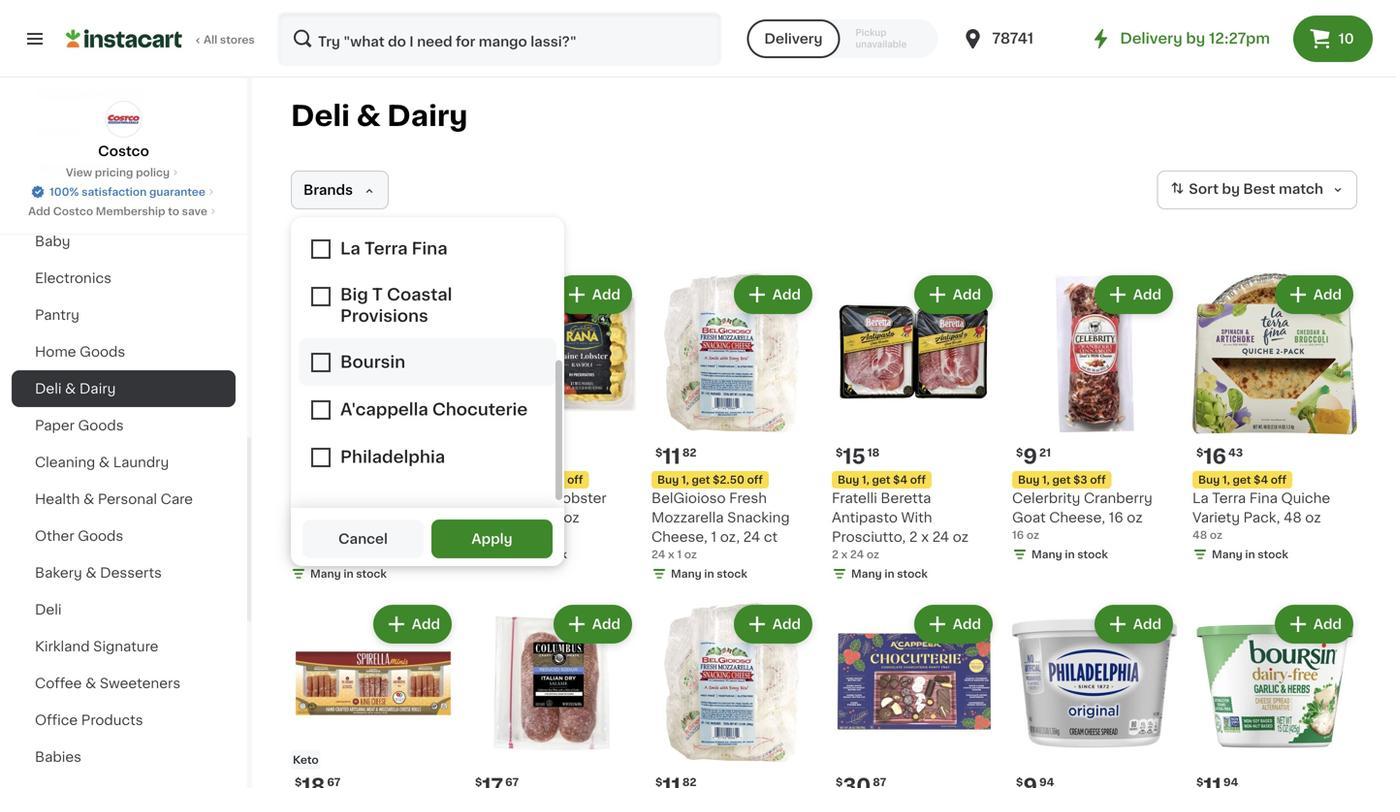 Task type: locate. For each thing, give the bounding box(es) containing it.
& left "candy"
[[87, 87, 98, 101]]

& right health
[[83, 493, 94, 506]]

2 down sodium
[[420, 511, 429, 525]]

& for cleaning & laundry link
[[99, 456, 110, 469]]

67
[[325, 448, 339, 458], [327, 777, 341, 788], [505, 777, 519, 788]]

2 buy from the left
[[657, 475, 679, 485]]

1 vertical spatial 48
[[1193, 530, 1207, 541]]

1 vertical spatial 13
[[490, 530, 501, 541]]

cleaning & laundry
[[35, 456, 169, 469]]

2
[[420, 511, 429, 525], [523, 511, 531, 525], [471, 530, 478, 541], [909, 530, 918, 544], [291, 549, 298, 560], [832, 549, 839, 560]]

& for deli & dairy link
[[65, 382, 76, 396]]

0 horizontal spatial cheese,
[[652, 530, 708, 544]]

48 down quiche
[[1284, 511, 1302, 525]]

1,
[[501, 475, 509, 485], [682, 475, 689, 485], [862, 475, 870, 485], [1042, 475, 1050, 485], [1223, 475, 1230, 485]]

oz down italian
[[309, 530, 325, 544]]

$4 for 15
[[893, 475, 908, 485]]

membership
[[96, 206, 165, 217]]

product group containing 11
[[652, 272, 816, 586]]

1 horizontal spatial 94
[[1224, 777, 1239, 788]]

2 vertical spatial goods
[[78, 529, 123, 543]]

in down the pack,
[[1245, 549, 1255, 560]]

oz inside the belgioioso fresh mozzarella snacking cheese, 1 oz, 24 ct 24 x 1 oz
[[684, 549, 697, 560]]

goods inside the other goods link
[[78, 529, 123, 543]]

1 horizontal spatial cheese,
[[1049, 511, 1105, 525]]

snacks & candy link
[[12, 76, 236, 112]]

None search field
[[277, 12, 722, 66]]

1, up 'celerbrity'
[[1042, 475, 1050, 485]]

21
[[1039, 448, 1051, 458]]

delivery by 12:27pm
[[1120, 32, 1270, 46]]

3 1, from the left
[[862, 475, 870, 485]]

columbus
[[291, 492, 361, 505]]

add costco membership to save link
[[28, 204, 219, 219]]

buy for 9
[[1018, 475, 1040, 485]]

cheese, inside the celerbrity cranberry goat cheese, 16 oz 16 oz
[[1049, 511, 1105, 525]]

3 get from the left
[[872, 475, 891, 485]]

many for 9
[[1032, 549, 1062, 560]]

1 horizontal spatial costco
[[98, 144, 149, 158]]

dairy
[[387, 102, 468, 130], [79, 382, 116, 396]]

$ inside $ 16 43
[[1197, 448, 1204, 458]]

belgioioso fresh mozzarella snacking cheese, 1 oz, 24 ct 24 x 1 oz
[[652, 492, 790, 560]]

1 buy from the left
[[477, 475, 499, 485]]

$4 for 16
[[1254, 475, 1268, 485]]

in for 9
[[1065, 549, 1075, 560]]

brands
[[304, 183, 353, 197]]

buy down 11
[[657, 475, 679, 485]]

view
[[66, 167, 92, 178]]

many for 11
[[671, 569, 702, 579]]

oz down quiche
[[1305, 511, 1321, 525]]

x inside the belgioioso fresh mozzarella snacking cheese, 1 oz, 24 ct 24 x 1 oz
[[668, 549, 675, 560]]

2 off from the left
[[747, 475, 763, 485]]

delivery by 12:27pm link
[[1089, 27, 1270, 50]]

$2.50
[[713, 475, 745, 485]]

oz
[[564, 511, 580, 525], [1127, 511, 1143, 525], [1305, 511, 1321, 525], [504, 530, 517, 541], [1027, 530, 1039, 541], [1210, 530, 1223, 541], [309, 530, 325, 544], [953, 530, 969, 544], [324, 549, 336, 560], [684, 549, 697, 560], [867, 549, 880, 560]]

many down mozzarella
[[671, 569, 702, 579]]

stock for 11
[[717, 569, 747, 579]]

0 horizontal spatial delivery
[[764, 32, 823, 46]]

stock down oz,
[[717, 569, 747, 579]]

dry
[[335, 511, 360, 525]]

1 off from the left
[[567, 475, 583, 485]]

0 horizontal spatial deli & dairy
[[35, 382, 116, 396]]

2 down maine
[[523, 511, 531, 525]]

home goods link
[[12, 334, 236, 370]]

1 down mozzarella
[[677, 549, 682, 560]]

many in stock down oz,
[[671, 569, 747, 579]]

$ inside $ 9 21
[[1016, 448, 1023, 458]]

buy up the rana
[[477, 475, 499, 485]]

0 horizontal spatial by
[[1186, 32, 1206, 46]]

2 down italian
[[291, 549, 298, 560]]

5 1, from the left
[[1223, 475, 1230, 485]]

goods inside home goods link
[[80, 345, 125, 359]]

5 off from the left
[[1271, 475, 1287, 485]]

buy down 9
[[1018, 475, 1040, 485]]

1 horizontal spatial dairy
[[387, 102, 468, 130]]

stock down the celerbrity cranberry goat cheese, 16 oz 16 oz
[[1078, 549, 1108, 560]]

pricing
[[95, 167, 133, 178]]

deli & dairy
[[291, 102, 468, 130], [35, 382, 116, 396]]

1 vertical spatial deli & dairy
[[35, 382, 116, 396]]

x down mozzarella
[[668, 549, 675, 560]]

cleaning & laundry link
[[12, 444, 236, 481]]

$4.20
[[532, 475, 565, 485]]

0 horizontal spatial 94
[[1039, 777, 1054, 788]]

oz down ravioli,
[[504, 530, 517, 541]]

10
[[1339, 32, 1354, 46]]

product group
[[291, 272, 456, 586], [471, 272, 636, 566], [652, 272, 816, 586], [832, 272, 997, 586], [1012, 272, 1177, 566], [1193, 272, 1358, 566], [291, 601, 456, 788], [471, 601, 636, 788], [652, 601, 816, 788], [832, 601, 997, 788], [1012, 601, 1177, 788], [1193, 601, 1358, 788]]

off for 9
[[1090, 475, 1106, 485]]

goods up cleaning & laundry
[[78, 419, 124, 432]]

0 vertical spatial 1
[[711, 530, 717, 544]]

13 down maine
[[546, 511, 560, 525]]

1 horizontal spatial by
[[1222, 182, 1240, 196]]

1 vertical spatial goods
[[78, 419, 124, 432]]

buy up fratelli
[[838, 475, 859, 485]]

costco up view pricing policy link
[[98, 144, 149, 158]]

1, up terra
[[1223, 475, 1230, 485]]

1 94 from the left
[[1039, 777, 1054, 788]]

many for 16
[[1212, 549, 1243, 560]]

get up maine
[[511, 475, 530, 485]]

baby link
[[12, 223, 236, 260]]

beretta
[[881, 492, 931, 505]]

buy 1, get $2.50 off
[[657, 475, 763, 485]]

4 1, from the left
[[1042, 475, 1050, 485]]

oz down the lobster
[[564, 511, 580, 525]]

1 horizontal spatial delivery
[[1120, 32, 1183, 46]]

paper goods link
[[12, 407, 236, 444]]

with
[[901, 511, 932, 525]]

keto
[[293, 755, 319, 766]]

many in stock down the pack,
[[1212, 549, 1289, 560]]

2 1, from the left
[[682, 475, 689, 485]]

x down maine
[[535, 511, 542, 525]]

in for 15
[[885, 569, 895, 579]]

coffee
[[35, 677, 82, 690]]

1, up fratelli
[[862, 475, 870, 485]]

1 vertical spatial by
[[1222, 182, 1240, 196]]

buy for 11
[[657, 475, 679, 485]]

get up terra
[[1233, 475, 1251, 485]]

stock for 16
[[1258, 549, 1289, 560]]

48 down variety at the bottom of the page
[[1193, 530, 1207, 541]]

product group containing 9
[[1012, 272, 1177, 566]]

0 horizontal spatial dairy
[[79, 382, 116, 396]]

stock down fratelli beretta antipasto with prosciutto, 2 x 24 oz 2 x 24 oz
[[897, 569, 928, 579]]

goods inside the paper goods link
[[78, 419, 124, 432]]

costco down 100% at the top
[[53, 206, 93, 217]]

& left the laundry
[[99, 456, 110, 469]]

$4 up the fina
[[1254, 475, 1268, 485]]

$ 11 82
[[655, 447, 697, 467]]

0 horizontal spatial buy 1, get $4 off
[[838, 475, 926, 485]]

best
[[1243, 182, 1276, 196]]

off up fresh
[[747, 475, 763, 485]]

in down prosciutto,
[[885, 569, 895, 579]]

many for 15
[[851, 569, 882, 579]]

10 button
[[1294, 16, 1373, 62]]

0 vertical spatial 82
[[683, 448, 697, 458]]

get down 18
[[872, 475, 891, 485]]

3 off from the left
[[910, 475, 926, 485]]

& up the brands dropdown button
[[356, 102, 381, 130]]

buy 1, get $4 off up terra
[[1199, 475, 1287, 485]]

health & personal care link
[[12, 481, 236, 518]]

stock down the pack,
[[1258, 549, 1289, 560]]

instacart logo image
[[66, 27, 182, 50]]

13 down ravioli,
[[490, 530, 501, 541]]

goods for paper goods
[[78, 419, 124, 432]]

2 $4 from the left
[[1254, 475, 1268, 485]]

1, up belgioioso
[[682, 475, 689, 485]]

0 horizontal spatial 13
[[490, 530, 501, 541]]

add costco membership to save
[[28, 206, 207, 217]]

0 horizontal spatial 48
[[1193, 530, 1207, 541]]

& right 'bakery'
[[86, 566, 97, 580]]

bakery & desserts link
[[12, 555, 236, 592]]

get up belgioioso
[[692, 475, 710, 485]]

kirkland signature link
[[12, 628, 236, 665]]

$ inside the $ 15 18
[[836, 448, 843, 458]]

1 left oz,
[[711, 530, 717, 544]]

4 get from the left
[[1053, 475, 1071, 485]]

many down goat
[[1032, 549, 1062, 560]]

in down the celerbrity cranberry goat cheese, 16 oz 16 oz
[[1065, 549, 1075, 560]]

Best match Sort by field
[[1157, 171, 1358, 209]]

x down ravioli,
[[481, 530, 487, 541]]

match
[[1279, 182, 1324, 196]]

kirkland signature
[[35, 640, 158, 654]]

17
[[302, 447, 323, 467]]

0 vertical spatial cheese,
[[1049, 511, 1105, 525]]

1 buy 1, get $4 off from the left
[[838, 475, 926, 485]]

0 vertical spatial 13
[[546, 511, 560, 525]]

1 $4 from the left
[[893, 475, 908, 485]]

oz,
[[720, 530, 740, 544]]

0 horizontal spatial $4
[[893, 475, 908, 485]]

18
[[868, 448, 880, 458]]

oz down mozzarella
[[684, 549, 697, 560]]

cancel button
[[303, 520, 424, 559]]

many in stock down prosciutto,
[[851, 569, 928, 579]]

get left $3
[[1053, 475, 1071, 485]]

goods
[[80, 345, 125, 359], [78, 419, 124, 432], [78, 529, 123, 543]]

many in stock down rana maine lobster ravioli, 2 x 13 oz 2 x 13 oz
[[491, 549, 567, 560]]

buy 1, get $4 off down 18
[[838, 475, 926, 485]]

mozzarella
[[652, 511, 724, 525]]

terra
[[1212, 492, 1246, 505]]

buy 1, get $4 off for 15
[[838, 475, 926, 485]]

1
[[711, 530, 717, 544], [677, 549, 682, 560]]

87
[[873, 777, 887, 788]]

1 horizontal spatial deli & dairy
[[291, 102, 468, 130]]

& up paper goods
[[65, 382, 76, 396]]

many in stock down the celerbrity cranberry goat cheese, 16 oz 16 oz
[[1032, 549, 1108, 560]]

4 buy from the left
[[1018, 475, 1040, 485]]

stock down the cancel button
[[356, 569, 387, 579]]

stock
[[536, 549, 567, 560], [1078, 549, 1108, 560], [1258, 549, 1289, 560], [356, 569, 387, 579], [717, 569, 747, 579], [897, 569, 928, 579]]

office products
[[35, 714, 143, 727]]

2 buy 1, get $4 off from the left
[[1199, 475, 1287, 485]]

home
[[35, 345, 76, 359]]

buy for 15
[[838, 475, 859, 485]]

ct
[[764, 530, 778, 544]]

goods down pantry link
[[80, 345, 125, 359]]

get for 15
[[872, 475, 891, 485]]

1 horizontal spatial buy 1, get $4 off
[[1199, 475, 1287, 485]]

deli & dairy up paper goods
[[35, 382, 116, 396]]

2 get from the left
[[692, 475, 710, 485]]

celerbrity
[[1012, 492, 1081, 505]]

1, up the rana
[[501, 475, 509, 485]]

by left 12:27pm
[[1186, 32, 1206, 46]]

2 vertical spatial deli
[[35, 603, 62, 617]]

by inside field
[[1222, 182, 1240, 196]]

1 horizontal spatial $4
[[1254, 475, 1268, 485]]

columbus low sodium italian dry salame, 2 x 16 oz 2 x 16 oz
[[291, 492, 447, 560]]

1 horizontal spatial 13
[[546, 511, 560, 525]]

oz down goat
[[1027, 530, 1039, 541]]

apply button
[[432, 520, 553, 559]]

stores
[[220, 34, 255, 45]]

product group containing 16
[[1193, 272, 1358, 566]]

other goods link
[[12, 518, 236, 555]]

buy up la
[[1199, 475, 1220, 485]]

off for 11
[[747, 475, 763, 485]]

get for 16
[[1233, 475, 1251, 485]]

goods for home goods
[[80, 345, 125, 359]]

cheese,
[[1049, 511, 1105, 525], [652, 530, 708, 544]]

delivery inside button
[[764, 32, 823, 46]]

salame,
[[363, 511, 417, 525]]

&
[[87, 87, 98, 101], [356, 102, 381, 130], [65, 382, 76, 396], [99, 456, 110, 469], [83, 493, 94, 506], [86, 566, 97, 580], [85, 677, 96, 690]]

3 buy from the left
[[838, 475, 859, 485]]

0 vertical spatial dairy
[[387, 102, 468, 130]]

& for health & personal care link
[[83, 493, 94, 506]]

0 horizontal spatial costco
[[53, 206, 93, 217]]

5 get from the left
[[1233, 475, 1251, 485]]

goods for other goods
[[78, 529, 123, 543]]

off right $3
[[1090, 475, 1106, 485]]

off up beretta
[[910, 475, 926, 485]]

baby
[[35, 235, 70, 248]]

by right sort
[[1222, 182, 1240, 196]]

buy
[[477, 475, 499, 485], [657, 475, 679, 485], [838, 475, 859, 485], [1018, 475, 1040, 485], [1199, 475, 1220, 485]]

4 off from the left
[[1090, 475, 1106, 485]]

snacks
[[35, 87, 84, 101]]

$4 up beretta
[[893, 475, 908, 485]]

many down variety at the bottom of the page
[[1212, 549, 1243, 560]]

x down italian
[[300, 549, 307, 560]]

1 82 from the top
[[683, 448, 697, 458]]

cheese, down 'celerbrity'
[[1049, 511, 1105, 525]]

oz down the dry
[[324, 549, 336, 560]]

many
[[491, 549, 521, 560], [1032, 549, 1062, 560], [1212, 549, 1243, 560], [310, 569, 341, 579], [671, 569, 702, 579], [851, 569, 882, 579]]

candy
[[102, 87, 147, 101]]

& right coffee
[[85, 677, 96, 690]]

Search field
[[279, 14, 720, 64]]

off up the fina
[[1271, 475, 1287, 485]]

1 vertical spatial dairy
[[79, 382, 116, 396]]

best match
[[1243, 182, 1324, 196]]

view pricing policy link
[[66, 165, 181, 180]]

0 vertical spatial by
[[1186, 32, 1206, 46]]

sodium
[[396, 492, 447, 505]]

1 vertical spatial 82
[[683, 777, 697, 788]]

& for coffee & sweeteners link
[[85, 677, 96, 690]]

in
[[524, 549, 534, 560], [1065, 549, 1075, 560], [1245, 549, 1255, 560], [344, 569, 354, 579], [704, 569, 714, 579], [885, 569, 895, 579]]

1 vertical spatial cheese,
[[652, 530, 708, 544]]

products
[[81, 714, 143, 727]]

product group containing 17
[[291, 272, 456, 586]]

1 vertical spatial costco
[[53, 206, 93, 217]]

24
[[743, 530, 760, 544], [932, 530, 950, 544], [652, 549, 666, 560], [850, 549, 864, 560]]

frozen
[[35, 124, 81, 138]]

0 vertical spatial 48
[[1284, 511, 1302, 525]]

1, for 15
[[862, 475, 870, 485]]

5 buy from the left
[[1199, 475, 1220, 485]]

100% satisfaction guarantee button
[[30, 180, 217, 200]]

deli & dairy up the brands dropdown button
[[291, 102, 468, 130]]

fina
[[1250, 492, 1278, 505]]

48
[[1284, 511, 1302, 525], [1193, 530, 1207, 541]]

deli up paper
[[35, 382, 62, 396]]

ravioli,
[[471, 511, 519, 525]]

many down prosciutto,
[[851, 569, 882, 579]]

many in stock down cancel
[[310, 569, 387, 579]]

goods up bakery & desserts
[[78, 529, 123, 543]]

buy 1, get $4 off for 16
[[1199, 475, 1287, 485]]

fresh
[[729, 492, 767, 505]]

$16.38 element
[[471, 444, 636, 469]]

in down the belgioioso fresh mozzarella snacking cheese, 1 oz, 24 ct 24 x 1 oz
[[704, 569, 714, 579]]

deli up brands on the left of the page
[[291, 102, 350, 130]]

0 vertical spatial goods
[[80, 345, 125, 359]]

cheese, down mozzarella
[[652, 530, 708, 544]]

0 horizontal spatial 1
[[677, 549, 682, 560]]

oz down cranberry
[[1127, 511, 1143, 525]]



Task type: vqa. For each thing, say whether or not it's contained in the screenshot.


Task type: describe. For each thing, give the bounding box(es) containing it.
household
[[35, 161, 109, 175]]

la terra fina quiche variety pack, 48 oz 48 oz
[[1193, 492, 1331, 541]]

guarantee
[[149, 187, 205, 197]]

electronics link
[[12, 260, 236, 297]]

x down prosciutto,
[[841, 549, 848, 560]]

0 vertical spatial deli & dairy
[[291, 102, 468, 130]]

cheese, inside the belgioioso fresh mozzarella snacking cheese, 1 oz, 24 ct 24 x 1 oz
[[652, 530, 708, 544]]

24 left ct
[[743, 530, 760, 544]]

x down with
[[921, 530, 929, 544]]

0 vertical spatial costco
[[98, 144, 149, 158]]

la
[[1193, 492, 1209, 505]]

by for sort
[[1222, 182, 1240, 196]]

$3
[[1074, 475, 1088, 485]]

12:27pm
[[1209, 32, 1270, 46]]

many in stock for 11
[[671, 569, 747, 579]]

in for 16
[[1245, 549, 1255, 560]]

office products link
[[12, 702, 236, 739]]

x down sodium
[[432, 511, 440, 525]]

1 get from the left
[[511, 475, 530, 485]]

low
[[364, 492, 392, 505]]

stock for 9
[[1078, 549, 1108, 560]]

9
[[1023, 447, 1038, 467]]

oz down prosciutto,
[[867, 549, 880, 560]]

babies link
[[12, 739, 236, 776]]

sweeteners
[[100, 677, 181, 690]]

view pricing policy
[[66, 167, 170, 178]]

24 right prosciutto,
[[932, 530, 950, 544]]

many in stock for 16
[[1212, 549, 1289, 560]]

in down cancel
[[344, 569, 354, 579]]

pantry
[[35, 308, 79, 322]]

delivery button
[[747, 19, 840, 58]]

& for the bakery & desserts link
[[86, 566, 97, 580]]

other goods
[[35, 529, 123, 543]]

to
[[168, 206, 179, 217]]

coffee & sweeteners
[[35, 677, 181, 690]]

antipasto
[[832, 511, 898, 525]]

get for 11
[[692, 475, 710, 485]]

2 94 from the left
[[1224, 777, 1239, 788]]

pack,
[[1244, 511, 1280, 525]]

78741
[[992, 32, 1034, 46]]

deli & dairy link
[[12, 370, 236, 407]]

1, for 16
[[1223, 475, 1230, 485]]

buy for 16
[[1199, 475, 1220, 485]]

1, for 9
[[1042, 475, 1050, 485]]

bakery
[[35, 566, 82, 580]]

maine
[[509, 492, 551, 505]]

celerbrity cranberry goat cheese, 16 oz 16 oz
[[1012, 492, 1153, 541]]

1 vertical spatial deli
[[35, 382, 62, 396]]

costco logo image
[[105, 101, 142, 138]]

lobster
[[554, 492, 607, 505]]

health & personal care
[[35, 493, 193, 506]]

oz down variety at the bottom of the page
[[1210, 530, 1223, 541]]

off for 16
[[1271, 475, 1287, 485]]

1 1, from the left
[[501, 475, 509, 485]]

sort by
[[1189, 182, 1240, 196]]

rana maine lobster ravioli, 2 x 13 oz 2 x 13 oz
[[471, 492, 607, 541]]

2 down ravioli,
[[471, 530, 478, 541]]

1, for 11
[[682, 475, 689, 485]]

many down apply
[[491, 549, 521, 560]]

stock down rana maine lobster ravioli, 2 x 13 oz 2 x 13 oz
[[536, 549, 567, 560]]

paper goods
[[35, 419, 124, 432]]

43
[[1229, 448, 1243, 458]]

many in stock for 15
[[851, 569, 928, 579]]

67 inside 17 67
[[325, 448, 339, 458]]

1 horizontal spatial 48
[[1284, 511, 1302, 525]]

pets link
[[12, 186, 236, 223]]

2 down prosciutto,
[[832, 549, 839, 560]]

snacking
[[727, 511, 790, 525]]

many in stock for 9
[[1032, 549, 1108, 560]]

bakery & desserts
[[35, 566, 162, 580]]

$ inside $ 11 82
[[655, 448, 663, 458]]

many down cancel
[[310, 569, 341, 579]]

24 down prosciutto,
[[850, 549, 864, 560]]

0 vertical spatial deli
[[291, 102, 350, 130]]

82 inside $ 11 82
[[683, 448, 697, 458]]

delivery for delivery by 12:27pm
[[1120, 32, 1183, 46]]

in down rana maine lobster ravioli, 2 x 13 oz 2 x 13 oz
[[524, 549, 534, 560]]

1 horizontal spatial 1
[[711, 530, 717, 544]]

brands button
[[291, 171, 389, 209]]

cleaning
[[35, 456, 95, 469]]

fratelli beretta antipasto with prosciutto, 2 x 24 oz 2 x 24 oz
[[832, 492, 969, 560]]

2 82 from the top
[[683, 777, 697, 788]]

all stores link
[[66, 12, 256, 66]]

all stores
[[204, 34, 255, 45]]

oz right prosciutto,
[[953, 530, 969, 544]]

pets
[[35, 198, 65, 211]]

cancel
[[338, 532, 388, 546]]

off for 15
[[910, 475, 926, 485]]

paper
[[35, 419, 75, 432]]

2 down with
[[909, 530, 918, 544]]

pantry link
[[12, 297, 236, 334]]

health
[[35, 493, 80, 506]]

frozen link
[[12, 112, 236, 149]]

$ 16 43
[[1197, 447, 1243, 467]]

babies
[[35, 751, 81, 764]]

in for 11
[[704, 569, 714, 579]]

& for snacks & candy link
[[87, 87, 98, 101]]

11
[[663, 447, 681, 467]]

coffee & sweeteners link
[[12, 665, 236, 702]]

get for 9
[[1053, 475, 1071, 485]]

product group containing 15
[[832, 272, 997, 586]]

24 down mozzarella
[[652, 549, 666, 560]]

78741 button
[[961, 12, 1078, 66]]

cranberry
[[1084, 492, 1153, 505]]

buy 1, get $4.20 off
[[477, 475, 583, 485]]

sort
[[1189, 182, 1219, 196]]

italian
[[291, 511, 332, 525]]

electronics
[[35, 272, 112, 285]]

variety
[[1193, 511, 1240, 525]]

office
[[35, 714, 78, 727]]

100% satisfaction guarantee
[[50, 187, 205, 197]]

1 vertical spatial 1
[[677, 549, 682, 560]]

service type group
[[747, 19, 938, 58]]

delivery for delivery
[[764, 32, 823, 46]]

desserts
[[100, 566, 162, 580]]

snacks & candy
[[35, 87, 147, 101]]

policy
[[136, 167, 170, 178]]

by for delivery
[[1186, 32, 1206, 46]]

stock for 15
[[897, 569, 928, 579]]

care
[[161, 493, 193, 506]]

laundry
[[113, 456, 169, 469]]

save
[[182, 206, 207, 217]]

15
[[843, 447, 866, 467]]

costco link
[[98, 101, 149, 161]]

goat
[[1012, 511, 1046, 525]]



